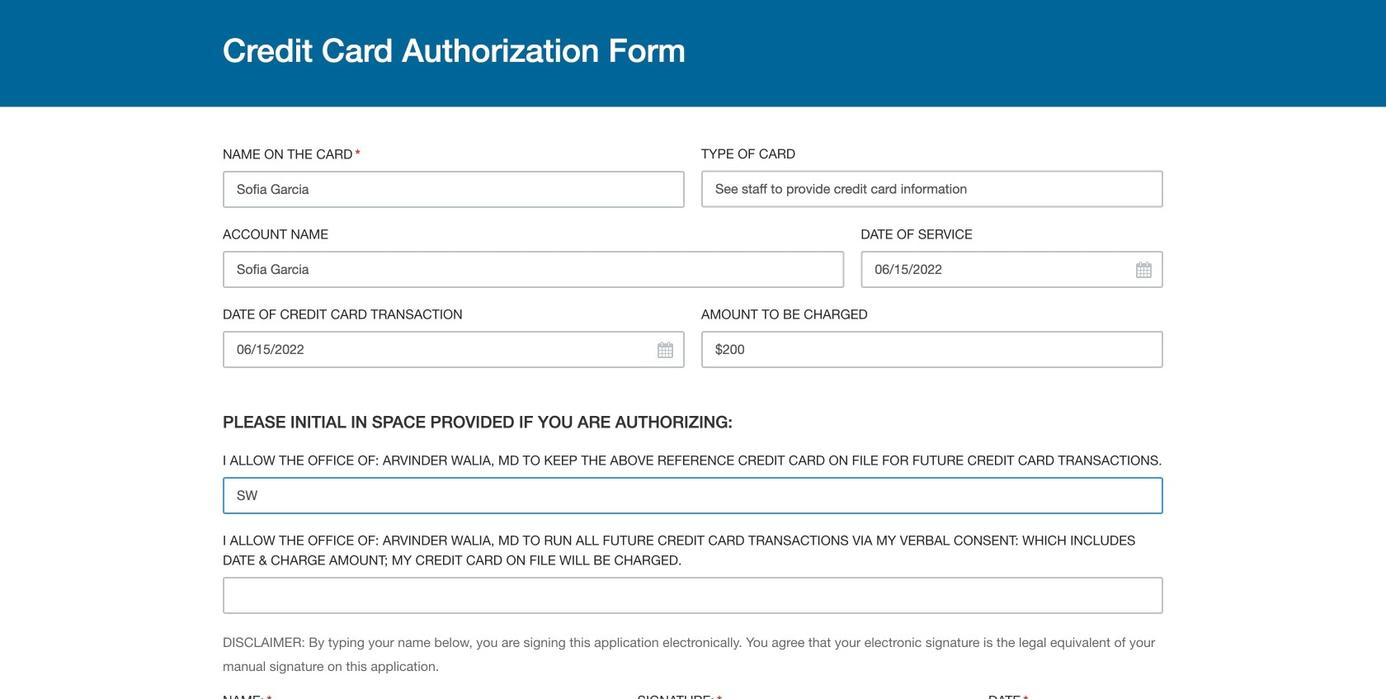 Task type: describe. For each thing, give the bounding box(es) containing it.
$ text field
[[701, 331, 1164, 368]]

See staff to provide credit card information text field
[[701, 170, 1164, 208]]



Task type: locate. For each thing, give the bounding box(es) containing it.
None text field
[[223, 251, 845, 288], [861, 251, 1164, 288], [223, 331, 685, 368], [223, 477, 1164, 514], [223, 577, 1164, 614], [223, 251, 845, 288], [861, 251, 1164, 288], [223, 331, 685, 368], [223, 477, 1164, 514], [223, 577, 1164, 614]]

None text field
[[223, 171, 685, 208]]



Task type: vqa. For each thing, say whether or not it's contained in the screenshot.
text box
yes



